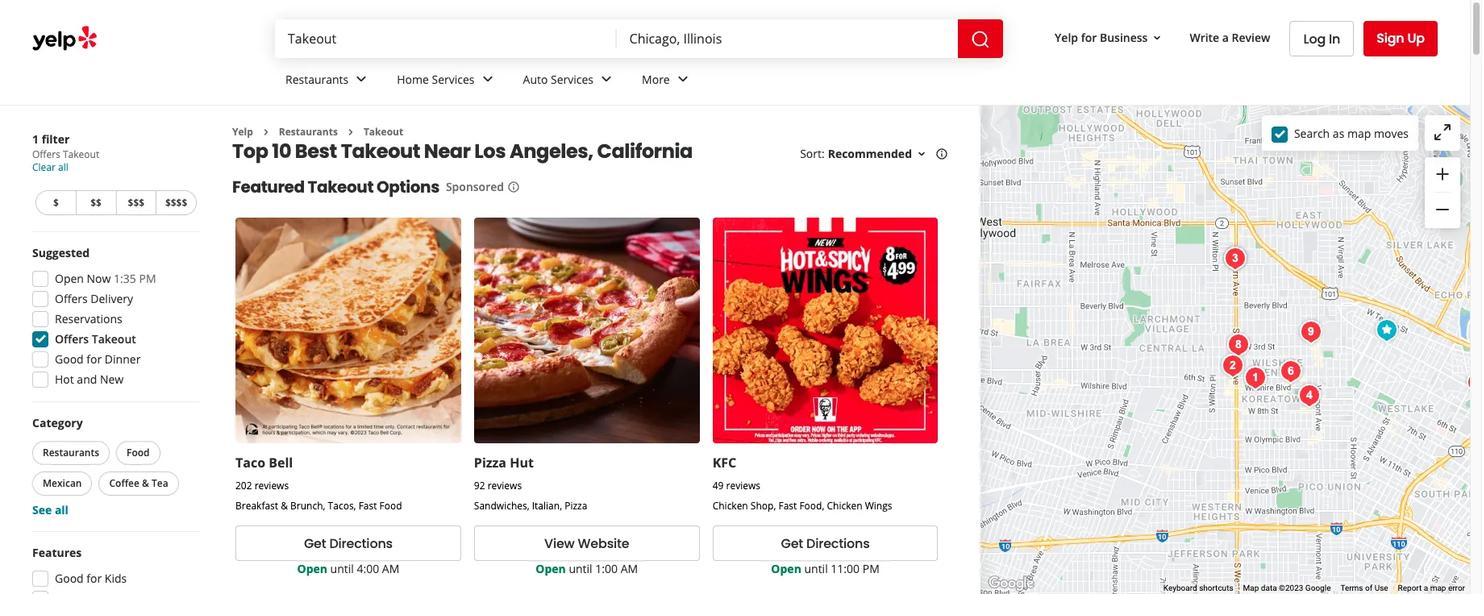 Task type: describe. For each thing, give the bounding box(es) containing it.
rikas peruvian cuisine image
[[1295, 316, 1328, 349]]

food inside button
[[127, 446, 150, 460]]

bell
[[269, 454, 293, 472]]

92
[[474, 479, 485, 493]]

offers takeout
[[55, 332, 136, 347]]

food inside the 'taco bell 202 reviews breakfast & brunch, tacos, fast food'
[[380, 500, 402, 513]]

website
[[578, 535, 630, 553]]

sandwiches,
[[474, 500, 530, 513]]

sign up link
[[1365, 21, 1439, 56]]

top
[[232, 138, 268, 165]]

business categories element
[[273, 58, 1439, 105]]

all inside 1 filter offers takeout clear all
[[58, 161, 68, 174]]

takeout down best
[[308, 176, 374, 199]]

terms of use link
[[1341, 584, 1389, 593]]

open down suggested
[[55, 271, 84, 286]]

taco bell link
[[236, 454, 293, 472]]

google image
[[985, 574, 1038, 595]]

coffee & tea button
[[99, 472, 179, 496]]

for for business
[[1082, 30, 1098, 45]]

abuelita's birria & mexican food image
[[1220, 243, 1252, 275]]

food,
[[800, 500, 825, 513]]

features
[[32, 545, 82, 561]]

directions for kfc
[[807, 535, 870, 553]]

tip's house image
[[1217, 350, 1249, 382]]

up
[[1408, 29, 1426, 48]]

49
[[713, 479, 724, 493]]

takeout right 16 chevron right v2 image
[[364, 125, 404, 139]]

offers inside 1 filter offers takeout clear all
[[32, 148, 60, 161]]

get directions link for bell
[[236, 526, 461, 562]]

best
[[295, 138, 337, 165]]

Find text field
[[288, 30, 604, 48]]

italian,
[[532, 500, 562, 513]]

good for kids
[[55, 571, 127, 587]]

reviews inside kfc 49 reviews chicken shop, fast food, chicken wings
[[727, 479, 761, 493]]

data
[[1262, 584, 1278, 593]]

brunch,
[[291, 500, 326, 513]]

$$$ button
[[116, 190, 156, 215]]

featured
[[232, 176, 305, 199]]

1
[[32, 132, 39, 147]]

map for moves
[[1348, 125, 1372, 141]]

get directions for 49
[[781, 535, 870, 553]]

zoom in image
[[1434, 164, 1453, 184]]

pizza hut link
[[474, 454, 534, 472]]

options
[[377, 176, 440, 199]]

2 chicken from the left
[[827, 500, 863, 513]]

1 vertical spatial all
[[55, 503, 69, 518]]

search image
[[971, 30, 991, 49]]

$
[[53, 196, 59, 210]]

$ button
[[36, 190, 76, 215]]

home services link
[[384, 58, 510, 105]]

sort:
[[800, 146, 825, 162]]

$$$
[[128, 196, 145, 210]]

kfc 49 reviews chicken shop, fast food, chicken wings
[[713, 454, 893, 513]]

services for home services
[[432, 71, 475, 87]]

1 chicken from the left
[[713, 500, 749, 513]]

write a review link
[[1184, 23, 1278, 52]]

for for dinner
[[87, 352, 102, 367]]

report a map error
[[1399, 584, 1466, 593]]

open until 4:00 am
[[297, 562, 400, 577]]

yelp for business
[[1055, 30, 1148, 45]]

kfc link
[[713, 454, 737, 472]]

pm for open now 1:35 pm
[[139, 271, 156, 286]]

review
[[1232, 30, 1271, 45]]

write
[[1190, 30, 1220, 45]]

$$$$
[[165, 196, 187, 210]]

home
[[397, 71, 429, 87]]

see
[[32, 503, 52, 518]]

terms
[[1341, 584, 1364, 593]]

16 chevron right v2 image
[[260, 126, 273, 139]]

california
[[597, 138, 693, 165]]

directions for taco bell
[[330, 535, 393, 553]]

1:35
[[114, 271, 136, 286]]

16 chevron right v2 image
[[344, 126, 357, 139]]

restaurants for topmost 'restaurants' link
[[286, 71, 349, 87]]

use
[[1375, 584, 1389, 593]]

©2023
[[1280, 584, 1304, 593]]

Near text field
[[630, 30, 946, 48]]

report a map error link
[[1399, 584, 1466, 593]]

the kimbap image
[[1223, 329, 1255, 361]]

kids
[[105, 571, 127, 587]]

am for website
[[621, 562, 638, 577]]

log
[[1304, 29, 1326, 48]]

home services
[[397, 71, 475, 87]]

$$ button
[[76, 190, 116, 215]]

reviews for get
[[255, 479, 289, 493]]

dinner
[[105, 352, 141, 367]]

fast inside the 'taco bell 202 reviews breakfast & brunch, tacos, fast food'
[[359, 500, 377, 513]]

taco bell image
[[1371, 315, 1403, 347]]

get for bell
[[304, 535, 326, 553]]

search as map moves
[[1295, 125, 1410, 141]]

reservations
[[55, 311, 122, 327]]

suggested
[[32, 245, 90, 261]]

hut
[[510, 454, 534, 472]]

until for bell
[[330, 562, 354, 577]]

recommended
[[828, 146, 913, 162]]

1 filter offers takeout clear all
[[32, 132, 99, 174]]

yelp for yelp for business
[[1055, 30, 1079, 45]]

0 horizontal spatial pizza
[[474, 454, 507, 472]]

tacos,
[[328, 500, 356, 513]]

open for taco bell
[[297, 562, 328, 577]]

now
[[87, 271, 111, 286]]

top 10 best takeout near los angeles, california
[[232, 138, 693, 165]]

pm for open until 11:00 pm
[[863, 562, 880, 577]]

wings
[[865, 500, 893, 513]]

pizza hut 92 reviews sandwiches, italian, pizza
[[474, 454, 588, 513]]

map data ©2023 google
[[1244, 584, 1332, 593]]



Task type: locate. For each thing, give the bounding box(es) containing it.
takeout link
[[364, 125, 404, 139]]

0 vertical spatial pizza
[[474, 454, 507, 472]]

1 vertical spatial good
[[55, 571, 84, 587]]

1 horizontal spatial pm
[[863, 562, 880, 577]]

& inside "button"
[[142, 477, 149, 491]]

1 good from the top
[[55, 352, 84, 367]]

1 vertical spatial for
[[87, 352, 102, 367]]

for for kids
[[87, 571, 102, 587]]

yelp
[[1055, 30, 1079, 45], [232, 125, 253, 139]]

2 fast from the left
[[779, 500, 797, 513]]

reviews for view
[[488, 479, 522, 493]]

2 get from the left
[[781, 535, 804, 553]]

1 horizontal spatial get directions
[[781, 535, 870, 553]]

hot and new
[[55, 372, 124, 387]]

0 horizontal spatial directions
[[330, 535, 393, 553]]

for left business
[[1082, 30, 1098, 45]]

24 chevron down v2 image
[[352, 70, 371, 89], [478, 70, 497, 89]]

get down the brunch,
[[304, 535, 326, 553]]

all right clear
[[58, 161, 68, 174]]

and
[[77, 372, 97, 387]]

for
[[1082, 30, 1098, 45], [87, 352, 102, 367], [87, 571, 102, 587]]

2 24 chevron down v2 image from the left
[[478, 70, 497, 89]]

0 horizontal spatial get directions
[[304, 535, 393, 553]]

log in
[[1304, 29, 1341, 48]]

restaurants inside business categories element
[[286, 71, 349, 87]]

0 vertical spatial all
[[58, 161, 68, 174]]

am right the 4:00
[[382, 562, 400, 577]]

a for write
[[1223, 30, 1230, 45]]

sponsored
[[446, 179, 504, 195]]

yelp left business
[[1055, 30, 1079, 45]]

0 horizontal spatial services
[[432, 71, 475, 87]]

1 vertical spatial map
[[1431, 584, 1447, 593]]

0 vertical spatial good
[[55, 352, 84, 367]]

a for report
[[1425, 584, 1429, 593]]

takeout inside group
[[92, 332, 136, 347]]

offers for offers takeout
[[55, 332, 89, 347]]

2 horizontal spatial until
[[805, 562, 828, 577]]

yelp for the yelp link
[[232, 125, 253, 139]]

16 info v2 image right 16 chevron down v2 image
[[936, 148, 949, 161]]

cooking mom image
[[1240, 362, 1272, 395]]

offers down filter
[[32, 148, 60, 161]]

None search field
[[275, 19, 1007, 58]]

shop,
[[751, 500, 776, 513]]

rice chicken image
[[1294, 380, 1326, 412]]

24 chevron down v2 image inside auto services link
[[597, 70, 616, 89]]

until for 49
[[805, 562, 828, 577]]

reviews up sandwiches,
[[488, 479, 522, 493]]

mexican
[[43, 477, 82, 491]]

of
[[1366, 584, 1373, 593]]

new
[[100, 372, 124, 387]]

category
[[32, 416, 83, 431]]

auto services link
[[510, 58, 629, 105]]

1 horizontal spatial until
[[569, 562, 593, 577]]

0 horizontal spatial 24 chevron down v2 image
[[352, 70, 371, 89]]

error
[[1449, 584, 1466, 593]]

get up 'open until 11:00 pm'
[[781, 535, 804, 553]]

1 24 chevron down v2 image from the left
[[597, 70, 616, 89]]

1 horizontal spatial map
[[1431, 584, 1447, 593]]

search
[[1295, 125, 1331, 141]]

0 vertical spatial restaurants link
[[273, 58, 384, 105]]

16 info v2 image
[[936, 148, 949, 161], [507, 181, 520, 194]]

kfc
[[713, 454, 737, 472]]

2 get directions from the left
[[781, 535, 870, 553]]

1 horizontal spatial get directions link
[[713, 526, 939, 562]]

pizza right italian,
[[565, 500, 588, 513]]

get
[[304, 535, 326, 553], [781, 535, 804, 553]]

map left error
[[1431, 584, 1447, 593]]

1:00
[[596, 562, 618, 577]]

3 reviews from the left
[[727, 479, 761, 493]]

24 chevron down v2 image
[[597, 70, 616, 89], [673, 70, 693, 89]]

1 horizontal spatial none field
[[630, 30, 946, 48]]

1 fast from the left
[[359, 500, 377, 513]]

get for 49
[[781, 535, 804, 553]]

1 none field from the left
[[288, 30, 604, 48]]

pm inside group
[[139, 271, 156, 286]]

2 reviews from the left
[[488, 479, 522, 493]]

food
[[127, 446, 150, 460], [380, 500, 402, 513]]

1 horizontal spatial pizza
[[565, 500, 588, 513]]

None field
[[288, 30, 604, 48], [630, 30, 946, 48]]

0 horizontal spatial get directions link
[[236, 526, 461, 562]]

1 reviews from the left
[[255, 479, 289, 493]]

services for auto services
[[551, 71, 594, 87]]

restaurants button
[[32, 441, 110, 466]]

until for hut
[[569, 562, 593, 577]]

1 horizontal spatial fast
[[779, 500, 797, 513]]

mexican button
[[32, 472, 92, 496]]

1 vertical spatial &
[[281, 500, 288, 513]]

directions
[[330, 535, 393, 553], [807, 535, 870, 553]]

zoom out image
[[1434, 200, 1453, 220]]

sign up
[[1377, 29, 1426, 48]]

24 chevron down v2 image left home
[[352, 70, 371, 89]]

all
[[58, 161, 68, 174], [55, 503, 69, 518]]

group
[[1426, 157, 1461, 228], [27, 245, 200, 393], [29, 416, 200, 519], [27, 545, 200, 595]]

auto
[[523, 71, 548, 87]]

24 chevron down v2 image left auto at the top of the page
[[478, 70, 497, 89]]

food right the tacos,
[[380, 500, 402, 513]]

see all
[[32, 503, 69, 518]]

terms of use
[[1341, 584, 1389, 593]]

reviews inside pizza hut 92 reviews sandwiches, italian, pizza
[[488, 479, 522, 493]]

24 chevron down v2 image for more
[[673, 70, 693, 89]]

24 chevron down v2 image for home services
[[478, 70, 497, 89]]

restaurants inside button
[[43, 446, 99, 460]]

open left 11:00
[[772, 562, 802, 577]]

a right write
[[1223, 30, 1230, 45]]

food button
[[116, 441, 160, 466]]

reviews inside the 'taco bell 202 reviews breakfast & brunch, tacos, fast food'
[[255, 479, 289, 493]]

good down features
[[55, 571, 84, 587]]

good
[[55, 352, 84, 367], [55, 571, 84, 587]]

pm right 1:35
[[139, 271, 156, 286]]

offers delivery
[[55, 291, 133, 307]]

1 get from the left
[[304, 535, 326, 553]]

24 chevron down v2 image for auto services
[[597, 70, 616, 89]]

directions up 11:00
[[807, 535, 870, 553]]

open left the 4:00
[[297, 562, 328, 577]]

1 vertical spatial restaurants
[[279, 125, 338, 139]]

1 horizontal spatial 24 chevron down v2 image
[[478, 70, 497, 89]]

& left tea
[[142, 477, 149, 491]]

16 chevron down v2 image
[[916, 148, 929, 161]]

map for error
[[1431, 584, 1447, 593]]

2 directions from the left
[[807, 535, 870, 553]]

takeout down filter
[[63, 148, 99, 161]]

services right home
[[432, 71, 475, 87]]

services
[[432, 71, 475, 87], [551, 71, 594, 87]]

0 horizontal spatial 24 chevron down v2 image
[[597, 70, 616, 89]]

keyboard shortcuts button
[[1164, 583, 1234, 595]]

until
[[330, 562, 354, 577], [569, 562, 593, 577], [805, 562, 828, 577]]

0 horizontal spatial am
[[382, 562, 400, 577]]

1 horizontal spatial reviews
[[488, 479, 522, 493]]

0 vertical spatial &
[[142, 477, 149, 491]]

0 vertical spatial for
[[1082, 30, 1098, 45]]

am for directions
[[382, 562, 400, 577]]

seoul sausage company image
[[1462, 367, 1483, 399]]

get directions for bell
[[304, 535, 393, 553]]

1 horizontal spatial yelp
[[1055, 30, 1079, 45]]

0 horizontal spatial map
[[1348, 125, 1372, 141]]

2 vertical spatial for
[[87, 571, 102, 587]]

yelp for business button
[[1049, 23, 1171, 52]]

1 until from the left
[[330, 562, 354, 577]]

chicken
[[713, 500, 749, 513], [827, 500, 863, 513]]

offers down reservations
[[55, 332, 89, 347]]

keyboard shortcuts
[[1164, 584, 1234, 593]]

filter
[[42, 132, 70, 147]]

0 horizontal spatial pm
[[139, 271, 156, 286]]

1 horizontal spatial 16 info v2 image
[[936, 148, 949, 161]]

16 info v2 image right sponsored
[[507, 181, 520, 194]]

yelp link
[[232, 125, 253, 139]]

group containing features
[[27, 545, 200, 595]]

0 vertical spatial map
[[1348, 125, 1372, 141]]

map region
[[863, 27, 1483, 595]]

food up coffee & tea
[[127, 446, 150, 460]]

2 am from the left
[[621, 562, 638, 577]]

0 horizontal spatial chicken
[[713, 500, 749, 513]]

0 horizontal spatial reviews
[[255, 479, 289, 493]]

all right see
[[55, 503, 69, 518]]

1 horizontal spatial get
[[781, 535, 804, 553]]

services right auto at the top of the page
[[551, 71, 594, 87]]

1 horizontal spatial 24 chevron down v2 image
[[673, 70, 693, 89]]

24 chevron down v2 image for restaurants
[[352, 70, 371, 89]]

1 am from the left
[[382, 562, 400, 577]]

in
[[1330, 29, 1341, 48]]

1 vertical spatial a
[[1425, 584, 1429, 593]]

good up hot
[[55, 352, 84, 367]]

2 vertical spatial restaurants
[[43, 446, 99, 460]]

write a review
[[1190, 30, 1271, 45]]

until left 1:00
[[569, 562, 593, 577]]

11:00
[[831, 562, 860, 577]]

breakfast
[[236, 500, 278, 513]]

1 horizontal spatial am
[[621, 562, 638, 577]]

none field the "find"
[[288, 30, 604, 48]]

keyboard
[[1164, 584, 1198, 593]]

0 horizontal spatial a
[[1223, 30, 1230, 45]]

fast left food, on the bottom right
[[779, 500, 797, 513]]

get directions link
[[236, 526, 461, 562], [713, 526, 939, 562]]

0 vertical spatial food
[[127, 446, 150, 460]]

get directions link for 49
[[713, 526, 939, 562]]

am
[[382, 562, 400, 577], [621, 562, 638, 577]]

chd mandu la image
[[1275, 356, 1307, 388]]

open for kfc
[[772, 562, 802, 577]]

pm right 11:00
[[863, 562, 880, 577]]

0 horizontal spatial food
[[127, 446, 150, 460]]

24 chevron down v2 image right more
[[673, 70, 693, 89]]

none field up home services
[[288, 30, 604, 48]]

0 horizontal spatial until
[[330, 562, 354, 577]]

0 vertical spatial pm
[[139, 271, 156, 286]]

business
[[1100, 30, 1148, 45]]

get directions link down the tacos,
[[236, 526, 461, 562]]

1 horizontal spatial directions
[[807, 535, 870, 553]]

services inside "link"
[[432, 71, 475, 87]]

a right the report
[[1425, 584, 1429, 593]]

offers for offers delivery
[[55, 291, 88, 307]]

delivery
[[91, 291, 133, 307]]

fast inside kfc 49 reviews chicken shop, fast food, chicken wings
[[779, 500, 797, 513]]

0 vertical spatial a
[[1223, 30, 1230, 45]]

report
[[1399, 584, 1423, 593]]

2 horizontal spatial reviews
[[727, 479, 761, 493]]

10
[[272, 138, 291, 165]]

16 chevron down v2 image
[[1152, 31, 1165, 44]]

more link
[[629, 58, 706, 105]]

chicken right food, on the bottom right
[[827, 500, 863, 513]]

0 horizontal spatial yelp
[[232, 125, 253, 139]]

shortcuts
[[1200, 584, 1234, 593]]

featured takeout options
[[232, 176, 440, 199]]

near
[[424, 138, 471, 165]]

0 horizontal spatial none field
[[288, 30, 604, 48]]

2 services from the left
[[551, 71, 594, 87]]

0 vertical spatial restaurants
[[286, 71, 349, 87]]

2 good from the top
[[55, 571, 84, 587]]

2 none field from the left
[[630, 30, 946, 48]]

restaurants link up 16 chevron right v2 image
[[273, 58, 384, 105]]

takeout inside 1 filter offers takeout clear all
[[63, 148, 99, 161]]

0 horizontal spatial get
[[304, 535, 326, 553]]

taco
[[236, 454, 265, 472]]

3 until from the left
[[805, 562, 828, 577]]

0 vertical spatial 16 info v2 image
[[936, 148, 949, 161]]

24 chevron down v2 image right auto services
[[597, 70, 616, 89]]

open down view
[[536, 562, 566, 577]]

1 vertical spatial offers
[[55, 291, 88, 307]]

restaurants for restaurants button
[[43, 446, 99, 460]]

24 chevron down v2 image inside the home services "link"
[[478, 70, 497, 89]]

auto services
[[523, 71, 594, 87]]

& left the brunch,
[[281, 500, 288, 513]]

1 get directions link from the left
[[236, 526, 461, 562]]

yelp left 16 chevron right v2 icon
[[232, 125, 253, 139]]

fast
[[359, 500, 377, 513], [779, 500, 797, 513]]

& inside the 'taco bell 202 reviews breakfast & brunch, tacos, fast food'
[[281, 500, 288, 513]]

see all button
[[32, 503, 69, 518]]

gengis khan image
[[1220, 243, 1252, 275]]

reviews right 49
[[727, 479, 761, 493]]

0 horizontal spatial 16 info v2 image
[[507, 181, 520, 194]]

fast right the tacos,
[[359, 500, 377, 513]]

group containing suggested
[[27, 245, 200, 393]]

pizza up 92
[[474, 454, 507, 472]]

16 info v2 image for featured takeout options
[[507, 181, 520, 194]]

none field up business categories element
[[630, 30, 946, 48]]

group containing category
[[29, 416, 200, 519]]

1 vertical spatial food
[[380, 500, 402, 513]]

good for good for dinner
[[55, 352, 84, 367]]

1 vertical spatial yelp
[[232, 125, 253, 139]]

2 vertical spatial offers
[[55, 332, 89, 347]]

directions up the 4:00
[[330, 535, 393, 553]]

view website
[[545, 535, 630, 553]]

restaurants up the mexican
[[43, 446, 99, 460]]

1 horizontal spatial chicken
[[827, 500, 863, 513]]

get directions
[[304, 535, 393, 553], [781, 535, 870, 553]]

yelp inside button
[[1055, 30, 1079, 45]]

log in link
[[1291, 21, 1355, 56]]

0 vertical spatial yelp
[[1055, 30, 1079, 45]]

get directions up open until 4:00 am
[[304, 535, 393, 553]]

good for good for kids
[[55, 571, 84, 587]]

open for pizza hut
[[536, 562, 566, 577]]

1 services from the left
[[432, 71, 475, 87]]

1 horizontal spatial a
[[1425, 584, 1429, 593]]

1 24 chevron down v2 image from the left
[[352, 70, 371, 89]]

until left 11:00
[[805, 562, 828, 577]]

1 horizontal spatial &
[[281, 500, 288, 513]]

google
[[1306, 584, 1332, 593]]

1 horizontal spatial services
[[551, 71, 594, 87]]

none field near
[[630, 30, 946, 48]]

map right 'as'
[[1348, 125, 1372, 141]]

1 get directions from the left
[[304, 535, 393, 553]]

1 directions from the left
[[330, 535, 393, 553]]

expand map image
[[1434, 123, 1453, 142]]

restaurants up 16 chevron right v2 image
[[286, 71, 349, 87]]

2 get directions link from the left
[[713, 526, 939, 562]]

restaurants link left 16 chevron right v2 image
[[279, 125, 338, 139]]

offers up reservations
[[55, 291, 88, 307]]

for left kids
[[87, 571, 102, 587]]

takeout up options
[[341, 138, 420, 165]]

open until 1:00 am
[[536, 562, 638, 577]]

1 horizontal spatial food
[[380, 500, 402, 513]]

0 horizontal spatial &
[[142, 477, 149, 491]]

reviews down taco bell link
[[255, 479, 289, 493]]

open until 11:00 pm
[[772, 562, 880, 577]]

get directions link down food, on the bottom right
[[713, 526, 939, 562]]

1 vertical spatial pm
[[863, 562, 880, 577]]

24 chevron down v2 image inside 'restaurants' link
[[352, 70, 371, 89]]

takeout up dinner
[[92, 332, 136, 347]]

1 vertical spatial 16 info v2 image
[[507, 181, 520, 194]]

am right 1:00
[[621, 562, 638, 577]]

pm
[[139, 271, 156, 286], [863, 562, 880, 577]]

angeles,
[[510, 138, 594, 165]]

1 vertical spatial pizza
[[565, 500, 588, 513]]

get directions up 'open until 11:00 pm'
[[781, 535, 870, 553]]

2 24 chevron down v2 image from the left
[[673, 70, 693, 89]]

coffee & tea
[[109, 477, 168, 491]]

for inside button
[[1082, 30, 1098, 45]]

until left the 4:00
[[330, 562, 354, 577]]

$$$$ button
[[156, 190, 197, 215]]

0 horizontal spatial fast
[[359, 500, 377, 513]]

1 vertical spatial restaurants link
[[279, 125, 338, 139]]

0 vertical spatial offers
[[32, 148, 60, 161]]

16 info v2 image for top 10 best takeout near los angeles, california
[[936, 148, 949, 161]]

&
[[142, 477, 149, 491], [281, 500, 288, 513]]

hot
[[55, 372, 74, 387]]

sign
[[1377, 29, 1405, 48]]

2 until from the left
[[569, 562, 593, 577]]

chicken down 49
[[713, 500, 749, 513]]

open
[[55, 271, 84, 286], [297, 562, 328, 577], [536, 562, 566, 577], [772, 562, 802, 577]]

restaurants link
[[273, 58, 384, 105], [279, 125, 338, 139]]

24 chevron down v2 image inside the more link
[[673, 70, 693, 89]]

recommended button
[[828, 146, 929, 162]]

restaurants left 16 chevron right v2 image
[[279, 125, 338, 139]]

for down offers takeout
[[87, 352, 102, 367]]



Task type: vqa. For each thing, say whether or not it's contained in the screenshot.


